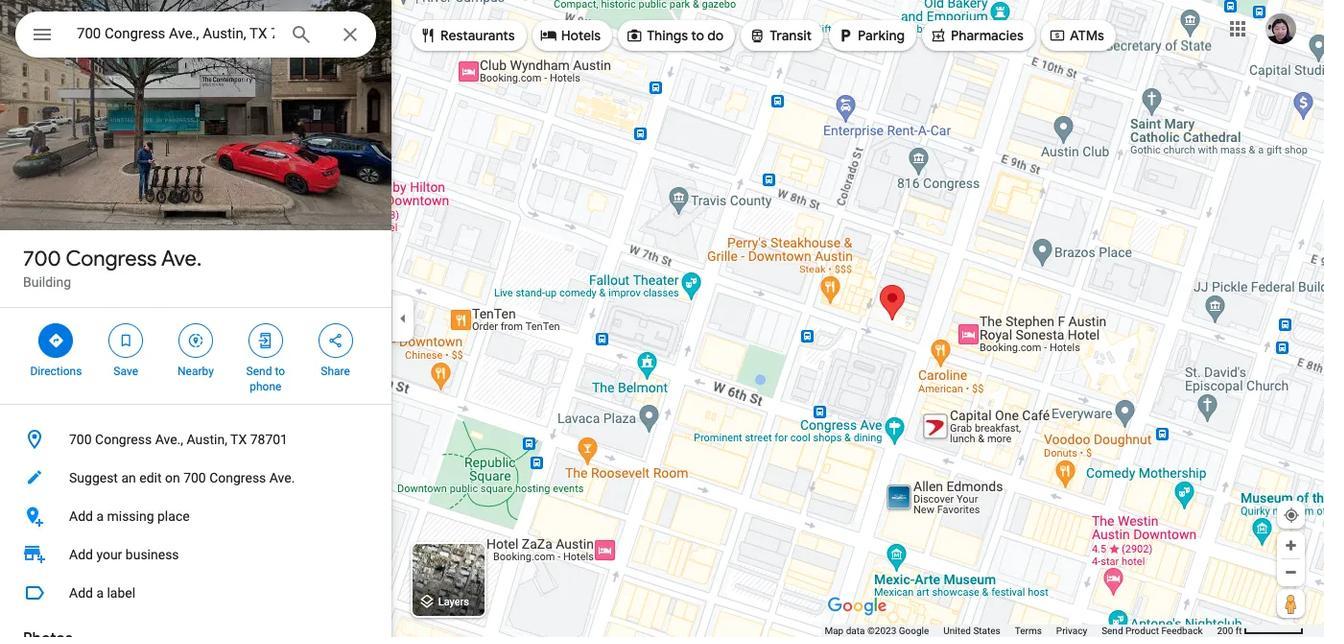 Task type: vqa. For each thing, say whether or not it's contained in the screenshot.


Task type: locate. For each thing, give the bounding box(es) containing it.
2 horizontal spatial 700
[[183, 470, 206, 486]]

1 vertical spatial send
[[1102, 626, 1124, 636]]

ave.,
[[155, 432, 183, 447]]

1 horizontal spatial to
[[691, 27, 705, 44]]

a left missing
[[96, 509, 104, 524]]

2 add from the top
[[69, 547, 93, 563]]

congress for ave.,
[[95, 432, 152, 447]]

 transit
[[749, 24, 812, 46]]

states
[[974, 626, 1001, 636]]

label
[[107, 586, 136, 601]]

congress inside 700 congress ave. building
[[66, 246, 157, 273]]

ave.
[[161, 246, 202, 273], [270, 470, 295, 486]]

200 ft
[[1218, 626, 1243, 636]]

add for add your business
[[69, 547, 93, 563]]

congress up an at the bottom left of the page
[[95, 432, 152, 447]]

footer
[[825, 625, 1218, 637]]

700 for ave.,
[[69, 432, 92, 447]]

2 vertical spatial add
[[69, 586, 93, 601]]

an
[[121, 470, 136, 486]]

700 congress ave. main content
[[0, 0, 392, 637]]

700 up building
[[23, 246, 61, 273]]

share
[[321, 365, 350, 378]]

add a label
[[69, 586, 136, 601]]


[[930, 24, 947, 46]]

1 vertical spatial to
[[275, 365, 285, 378]]

add inside add a missing place button
[[69, 509, 93, 524]]

None field
[[77, 22, 275, 45]]

700 up suggest
[[69, 432, 92, 447]]

 button
[[15, 12, 69, 61]]

parking
[[858, 27, 905, 44]]

1 vertical spatial 700
[[69, 432, 92, 447]]

1 vertical spatial a
[[96, 586, 104, 601]]

to
[[691, 27, 705, 44], [275, 365, 285, 378]]

actions for 700 congress ave. region
[[0, 308, 392, 404]]

0 vertical spatial congress
[[66, 246, 157, 273]]

things
[[647, 27, 688, 44]]

congress down tx
[[209, 470, 266, 486]]

show street view coverage image
[[1278, 589, 1306, 618]]

google
[[899, 626, 930, 636]]

suggest an edit on 700 congress ave.
[[69, 470, 295, 486]]

1 horizontal spatial send
[[1102, 626, 1124, 636]]

200
[[1218, 626, 1234, 636]]

add inside add your business link
[[69, 547, 93, 563]]

a left label
[[96, 586, 104, 601]]

700 for ave.
[[23, 246, 61, 273]]

0 horizontal spatial to
[[275, 365, 285, 378]]

add inside add a label button
[[69, 586, 93, 601]]

 parking
[[837, 24, 905, 46]]


[[187, 330, 204, 351]]

restaurants
[[441, 27, 515, 44]]


[[749, 24, 766, 46]]

congress
[[66, 246, 157, 273], [95, 432, 152, 447], [209, 470, 266, 486]]

terms
[[1015, 626, 1042, 636]]

ave. up the ""
[[161, 246, 202, 273]]

collapse side panel image
[[393, 308, 414, 329]]

send inside 'send to phone'
[[246, 365, 272, 378]]

0 vertical spatial add
[[69, 509, 93, 524]]

0 vertical spatial 700
[[23, 246, 61, 273]]

data
[[846, 626, 865, 636]]

to up phone
[[275, 365, 285, 378]]

send up phone
[[246, 365, 272, 378]]

700 Congress Ave., Austin, TX 78701 field
[[15, 12, 376, 58]]

2 a from the top
[[96, 586, 104, 601]]

hotels
[[561, 27, 601, 44]]

send left product
[[1102, 626, 1124, 636]]

2 vertical spatial 700
[[183, 470, 206, 486]]

200 ft button
[[1218, 626, 1305, 636]]

product
[[1126, 626, 1160, 636]]

add a missing place
[[69, 509, 190, 524]]

700
[[23, 246, 61, 273], [69, 432, 92, 447], [183, 470, 206, 486]]

700 inside 700 congress ave. building
[[23, 246, 61, 273]]

700 right on at left bottom
[[183, 470, 206, 486]]

footer containing map data ©2023 google
[[825, 625, 1218, 637]]

congress up building
[[66, 246, 157, 273]]

0 horizontal spatial ave.
[[161, 246, 202, 273]]

add
[[69, 509, 93, 524], [69, 547, 93, 563], [69, 586, 93, 601]]

add down suggest
[[69, 509, 93, 524]]

to left do
[[691, 27, 705, 44]]

phone
[[250, 380, 282, 394]]

add left your on the left of page
[[69, 547, 93, 563]]


[[1049, 24, 1066, 46]]

send to phone
[[246, 365, 285, 394]]

united states
[[944, 626, 1001, 636]]

1 horizontal spatial 700
[[69, 432, 92, 447]]

add a missing place button
[[0, 497, 392, 536]]

send
[[246, 365, 272, 378], [1102, 626, 1124, 636]]

0 horizontal spatial send
[[246, 365, 272, 378]]

1 vertical spatial ave.
[[270, 470, 295, 486]]

to inside  things to do
[[691, 27, 705, 44]]

ave. down 78701
[[270, 470, 295, 486]]

0 vertical spatial a
[[96, 509, 104, 524]]

1 horizontal spatial ave.
[[270, 470, 295, 486]]

1 vertical spatial add
[[69, 547, 93, 563]]

add for add a label
[[69, 586, 93, 601]]

atms
[[1070, 27, 1105, 44]]

0 vertical spatial ave.
[[161, 246, 202, 273]]

0 horizontal spatial 700
[[23, 246, 61, 273]]

a for missing
[[96, 509, 104, 524]]

a
[[96, 509, 104, 524], [96, 586, 104, 601]]

send inside button
[[1102, 626, 1124, 636]]


[[837, 24, 854, 46]]

3 add from the top
[[69, 586, 93, 601]]

add for add a missing place
[[69, 509, 93, 524]]


[[257, 330, 274, 351]]

tx
[[230, 432, 247, 447]]

1 a from the top
[[96, 509, 104, 524]]


[[31, 21, 54, 48]]


[[117, 330, 135, 351]]

0 vertical spatial to
[[691, 27, 705, 44]]


[[420, 24, 437, 46]]

zoom in image
[[1284, 539, 1299, 553]]

map
[[825, 626, 844, 636]]

©2023
[[868, 626, 897, 636]]

700 congress ave. building
[[23, 246, 202, 290]]

1 vertical spatial congress
[[95, 432, 152, 447]]

add your business
[[69, 547, 179, 563]]

building
[[23, 275, 71, 290]]

1 add from the top
[[69, 509, 93, 524]]

united
[[944, 626, 971, 636]]

add left label
[[69, 586, 93, 601]]

0 vertical spatial send
[[246, 365, 272, 378]]



Task type: describe. For each thing, give the bounding box(es) containing it.
 things to do
[[626, 24, 724, 46]]

do
[[708, 27, 724, 44]]

austin,
[[187, 432, 227, 447]]

 hotels
[[540, 24, 601, 46]]


[[327, 330, 344, 351]]

feedback
[[1162, 626, 1203, 636]]

save
[[114, 365, 138, 378]]

700 congress ave., austin, tx 78701 button
[[0, 420, 392, 459]]

your
[[96, 547, 122, 563]]

show your location image
[[1283, 507, 1301, 524]]

 restaurants
[[420, 24, 515, 46]]

none field inside 700 congress ave., austin, tx 78701 field
[[77, 22, 275, 45]]

suggest
[[69, 470, 118, 486]]

to inside 'send to phone'
[[275, 365, 285, 378]]

 atms
[[1049, 24, 1105, 46]]

78701
[[250, 432, 288, 447]]

edit
[[139, 470, 162, 486]]

zoom out image
[[1284, 565, 1299, 580]]

ave. inside button
[[270, 470, 295, 486]]


[[47, 330, 65, 351]]

add a label button
[[0, 574, 392, 612]]

2 vertical spatial congress
[[209, 470, 266, 486]]

nearby
[[178, 365, 214, 378]]

privacy
[[1057, 626, 1088, 636]]

suggest an edit on 700 congress ave. button
[[0, 459, 392, 497]]

700 congress ave., austin, tx 78701
[[69, 432, 288, 447]]

pharmacies
[[951, 27, 1024, 44]]

terms button
[[1015, 625, 1042, 637]]

footer inside google maps element
[[825, 625, 1218, 637]]

privacy button
[[1057, 625, 1088, 637]]

send for send to phone
[[246, 365, 272, 378]]

transit
[[770, 27, 812, 44]]

send for send product feedback
[[1102, 626, 1124, 636]]

layers
[[438, 596, 469, 609]]

google account: michele murakami  
(michele.murakami@adept.ai) image
[[1266, 13, 1297, 44]]

send product feedback
[[1102, 626, 1203, 636]]

a for label
[[96, 586, 104, 601]]

add your business link
[[0, 536, 392, 574]]

send product feedback button
[[1102, 625, 1203, 637]]

ave. inside 700 congress ave. building
[[161, 246, 202, 273]]

on
[[165, 470, 180, 486]]

 pharmacies
[[930, 24, 1024, 46]]

congress for ave.
[[66, 246, 157, 273]]

ft
[[1236, 626, 1243, 636]]

united states button
[[944, 625, 1001, 637]]

business
[[126, 547, 179, 563]]

 search field
[[15, 12, 376, 61]]

missing
[[107, 509, 154, 524]]

google maps element
[[0, 0, 1325, 637]]

map data ©2023 google
[[825, 626, 930, 636]]


[[540, 24, 557, 46]]

directions
[[30, 365, 82, 378]]


[[626, 24, 643, 46]]

place
[[157, 509, 190, 524]]



